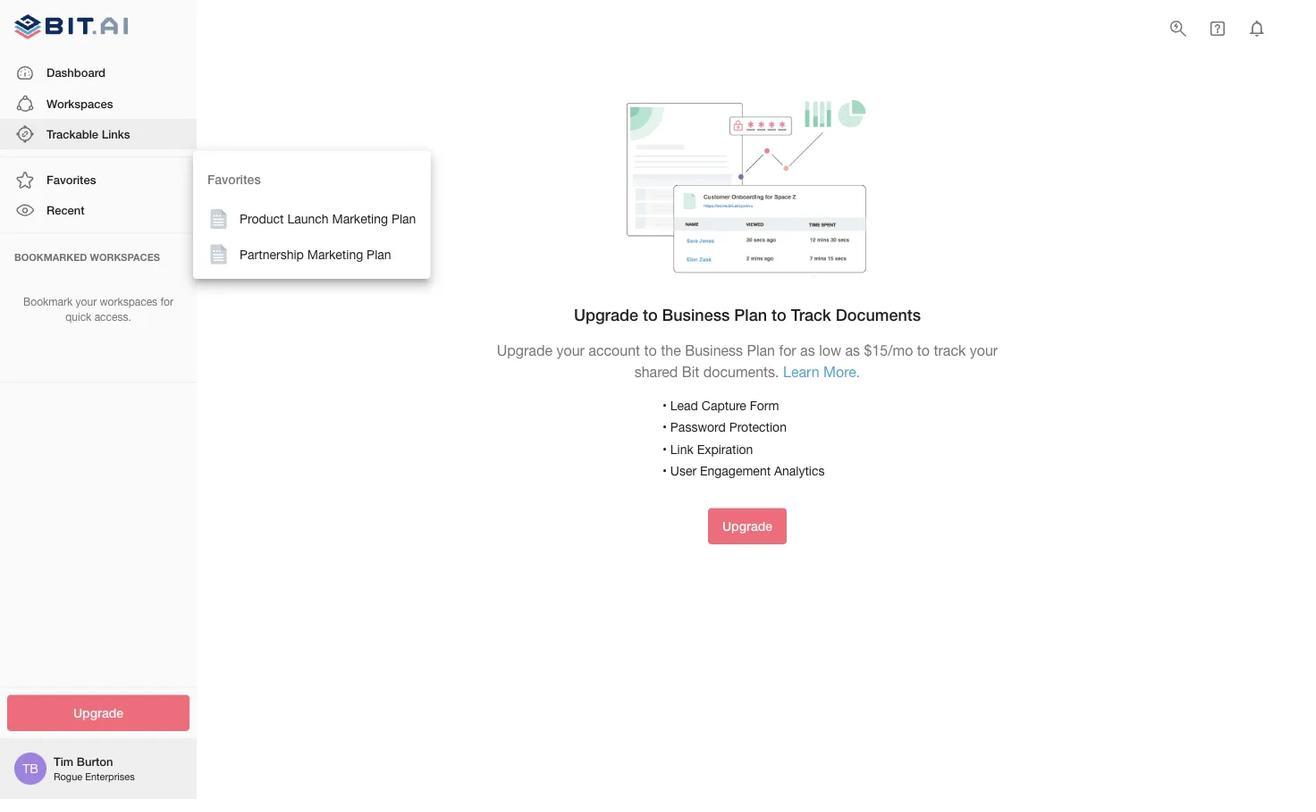 Task type: locate. For each thing, give the bounding box(es) containing it.
favorites inside button
[[46, 173, 96, 187]]

0 horizontal spatial your
[[76, 296, 97, 308]]

your inside bookmark your workspaces for quick access.
[[76, 296, 97, 308]]

product
[[240, 211, 284, 226]]

1 vertical spatial for
[[779, 343, 796, 359]]

tb
[[23, 761, 38, 776]]

links
[[102, 127, 130, 141]]

shared
[[635, 363, 678, 380]]

•
[[662, 398, 667, 413], [662, 420, 667, 435], [662, 442, 667, 456], [662, 464, 667, 478]]

favorites button
[[0, 165, 197, 195]]

1 horizontal spatial as
[[845, 343, 860, 359]]

partnership marketing plan menu item
[[193, 237, 430, 272]]

3 • from the top
[[662, 442, 667, 456]]

0 vertical spatial marketing
[[332, 211, 388, 226]]

as
[[800, 343, 815, 359], [845, 343, 860, 359]]

link
[[670, 442, 694, 456]]

enterprises
[[85, 771, 135, 783]]

form
[[750, 398, 779, 413]]

menu containing favorites
[[193, 151, 430, 279]]

dashboard button
[[0, 58, 197, 88]]

bookmark your workspaces for quick access.
[[23, 296, 173, 323]]

2 • from the top
[[662, 420, 667, 435]]

2 horizontal spatial your
[[970, 343, 998, 359]]

0 horizontal spatial as
[[800, 343, 815, 359]]

your right track
[[970, 343, 998, 359]]

tim burton rogue enterprises
[[54, 755, 135, 783]]

• lead capture form • password protection • link expiration • user engagement analytics
[[662, 398, 825, 478]]

as right low
[[845, 343, 860, 359]]

the
[[661, 343, 681, 359]]

your
[[76, 296, 97, 308], [557, 343, 585, 359], [970, 343, 998, 359]]

workspaces button
[[0, 88, 197, 119]]

0 horizontal spatial favorites
[[46, 173, 96, 187]]

bookmark
[[23, 296, 73, 308]]

0 horizontal spatial for
[[160, 296, 173, 308]]

1 as from the left
[[800, 343, 815, 359]]

• left the "password"
[[662, 420, 667, 435]]

your for workspaces
[[76, 296, 97, 308]]

plan inside partnership marketing plan menu item
[[367, 247, 391, 262]]

for up learn
[[779, 343, 796, 359]]

1 horizontal spatial favorites
[[207, 172, 261, 187]]

workspaces
[[100, 296, 157, 308]]

• left user
[[662, 464, 667, 478]]

trackable
[[46, 127, 98, 141]]

as up learn
[[800, 343, 815, 359]]

upgrade
[[574, 305, 638, 325], [497, 343, 553, 359], [722, 519, 772, 534], [73, 706, 123, 721]]

upgrade button
[[708, 508, 787, 545], [7, 695, 190, 731]]

launch
[[287, 211, 329, 226]]

password
[[670, 420, 726, 435]]

favorites
[[207, 172, 261, 187], [46, 173, 96, 187]]

plan
[[391, 211, 416, 226], [367, 247, 391, 262], [734, 305, 767, 325], [747, 343, 775, 359]]

marketing
[[332, 211, 388, 226], [307, 247, 363, 262]]

2 as from the left
[[845, 343, 860, 359]]

account
[[589, 343, 640, 359]]

1 vertical spatial upgrade button
[[7, 695, 190, 731]]

your left account
[[557, 343, 585, 359]]

0 vertical spatial upgrade button
[[708, 508, 787, 545]]

business up the bit at the right of the page
[[685, 343, 743, 359]]

access.
[[94, 311, 131, 323]]

marketing right launch
[[332, 211, 388, 226]]

engagement
[[700, 464, 771, 478]]

favorites up product
[[207, 172, 261, 187]]

marketing inside menu item
[[307, 247, 363, 262]]

learn more.
[[783, 363, 860, 380]]

protection
[[729, 420, 787, 435]]

lead
[[670, 398, 698, 413]]

1 horizontal spatial your
[[557, 343, 585, 359]]

plan inside upgrade your account to the business plan for as low as $15/mo to track your shared bit documents.
[[747, 343, 775, 359]]

to
[[643, 305, 658, 325], [772, 305, 786, 325], [644, 343, 657, 359], [917, 343, 930, 359]]

• left lead
[[662, 398, 667, 413]]

• left link
[[662, 442, 667, 456]]

marketing down product launch marketing plan
[[307, 247, 363, 262]]

track
[[791, 305, 831, 325]]

1 horizontal spatial for
[[779, 343, 796, 359]]

learn
[[783, 363, 819, 380]]

your for account
[[557, 343, 585, 359]]

bit
[[682, 363, 699, 380]]

expiration
[[697, 442, 753, 456]]

product launch marketing plan
[[240, 211, 416, 226]]

business
[[662, 305, 730, 325], [685, 343, 743, 359]]

for right workspaces
[[160, 296, 173, 308]]

0 vertical spatial for
[[160, 296, 173, 308]]

favorites up recent at top left
[[46, 173, 96, 187]]

menu
[[193, 151, 430, 279]]

upgrade button down the engagement
[[708, 508, 787, 545]]

business up the
[[662, 305, 730, 325]]

trackable links
[[46, 127, 130, 141]]

partnership marketing plan
[[240, 247, 391, 262]]

capture
[[702, 398, 746, 413]]

0 horizontal spatial upgrade button
[[7, 695, 190, 731]]

your up quick
[[76, 296, 97, 308]]

1 vertical spatial marketing
[[307, 247, 363, 262]]

for
[[160, 296, 173, 308], [779, 343, 796, 359]]

upgrade button up burton
[[7, 695, 190, 731]]

1 vertical spatial business
[[685, 343, 743, 359]]



Task type: vqa. For each thing, say whether or not it's contained in the screenshot.
"documents."
yes



Task type: describe. For each thing, give the bounding box(es) containing it.
more.
[[823, 363, 860, 380]]

0 vertical spatial business
[[662, 305, 730, 325]]

partnership
[[240, 247, 304, 262]]

quick
[[65, 311, 91, 323]]

tim
[[54, 755, 73, 769]]

recent
[[46, 203, 85, 217]]

upgrade your account to the business plan for as low as $15/mo to track your shared bit documents.
[[497, 343, 998, 380]]

for inside bookmark your workspaces for quick access.
[[160, 296, 173, 308]]

documents
[[836, 305, 921, 325]]

bookmarked
[[14, 251, 87, 263]]

marketing inside 'menu item'
[[332, 211, 388, 226]]

dashboard
[[46, 66, 105, 80]]

partnership marketing plan link
[[193, 237, 430, 272]]

upgrade to business plan to track documents
[[574, 305, 921, 325]]

analytics
[[774, 464, 825, 478]]

workspaces
[[90, 251, 160, 263]]

4 • from the top
[[662, 464, 667, 478]]

for inside upgrade your account to the business plan for as low as $15/mo to track your shared bit documents.
[[779, 343, 796, 359]]

1 • from the top
[[662, 398, 667, 413]]

user
[[670, 464, 697, 478]]

trackable links button
[[0, 119, 197, 149]]

business inside upgrade your account to the business plan for as low as $15/mo to track your shared bit documents.
[[685, 343, 743, 359]]

upgrade inside upgrade your account to the business plan for as low as $15/mo to track your shared bit documents.
[[497, 343, 553, 359]]

product launch marketing plan menu item
[[193, 201, 430, 237]]

burton
[[77, 755, 113, 769]]

product launch marketing plan link
[[193, 201, 430, 237]]

bookmarked workspaces
[[14, 251, 160, 263]]

$15/mo
[[864, 343, 913, 359]]

track
[[934, 343, 966, 359]]

1 horizontal spatial upgrade button
[[708, 508, 787, 545]]

workspaces
[[46, 96, 113, 110]]

rogue
[[54, 771, 82, 783]]

learn more. link
[[783, 363, 860, 380]]

low
[[819, 343, 841, 359]]

plan inside product launch marketing plan 'menu item'
[[391, 211, 416, 226]]

favorites inside menu
[[207, 172, 261, 187]]

documents.
[[703, 363, 779, 380]]

recent button
[[0, 195, 197, 226]]



